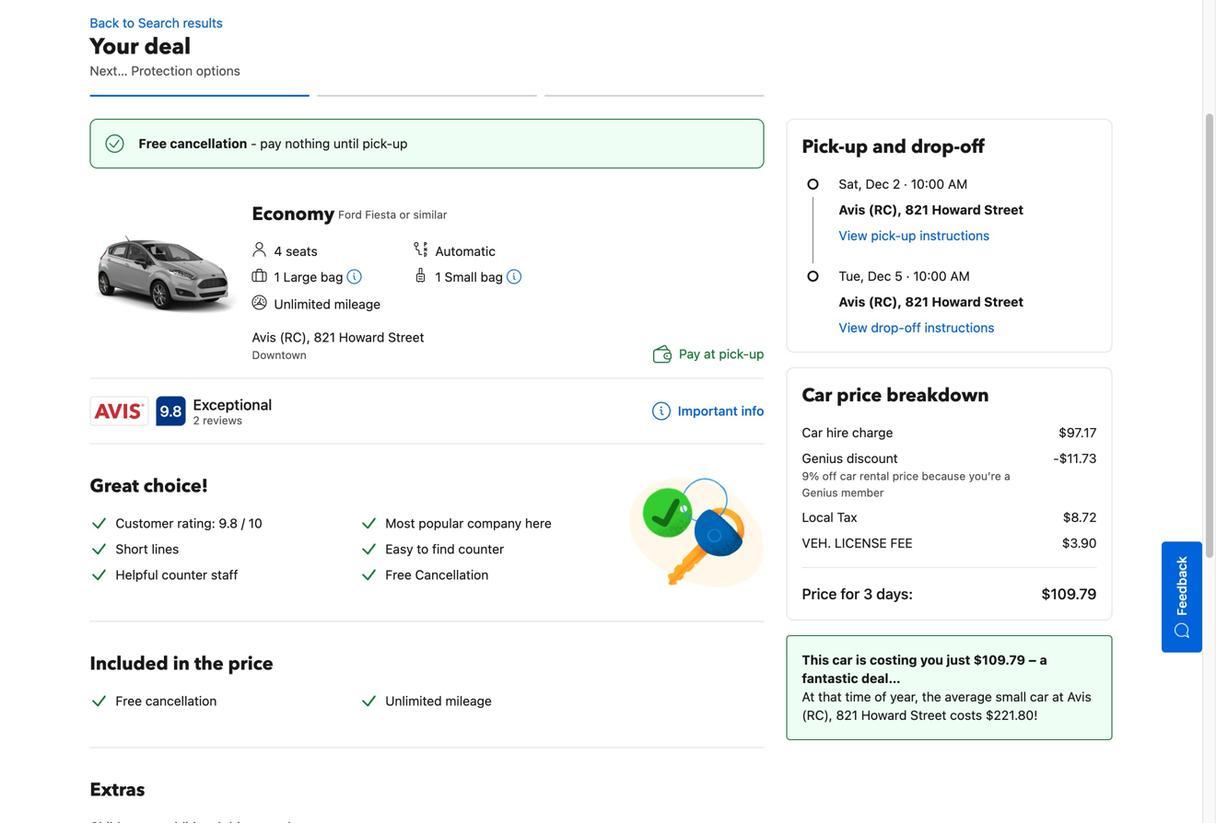 Task type: vqa. For each thing, say whether or not it's contained in the screenshot.
$93.05
no



Task type: describe. For each thing, give the bounding box(es) containing it.
cancellation
[[415, 567, 489, 583]]

charge
[[852, 425, 893, 440]]

am for sat, dec 2 · 10:00 am
[[948, 176, 968, 192]]

reviews
[[203, 414, 242, 427]]

price inside genius discount 9% off car rental price because you're a genius member
[[892, 470, 919, 483]]

large
[[283, 269, 317, 285]]

local
[[802, 510, 833, 525]]

pay
[[260, 136, 281, 151]]

pick-up and drop-off
[[802, 135, 984, 160]]

small
[[995, 690, 1026, 705]]

discount
[[847, 451, 898, 466]]

to for back to search results your deal next… protection options
[[123, 15, 135, 30]]

tue, dec 5 · 10:00 am
[[839, 269, 970, 284]]

easy to find counter
[[385, 542, 504, 557]]

short
[[116, 542, 148, 557]]

automatic
[[435, 244, 496, 259]]

your
[[90, 32, 139, 62]]

1 vertical spatial car
[[832, 653, 853, 668]]

tue,
[[839, 269, 864, 284]]

–
[[1029, 653, 1036, 668]]

free cancellation - pay nothing until pick-up
[[139, 136, 408, 151]]

tax
[[837, 510, 857, 525]]

next…
[[90, 63, 128, 78]]

most popular company here
[[385, 516, 552, 531]]

included in the price
[[90, 652, 273, 677]]

lines
[[152, 542, 179, 557]]

car for car price breakdown
[[802, 383, 832, 409]]

sat, dec 2 · 10:00 am
[[839, 176, 968, 192]]

exceptional
[[193, 396, 272, 413]]

choice!
[[144, 474, 208, 499]]

license
[[835, 536, 887, 551]]

howard inside avis (rc), 821 howard street downtown
[[339, 330, 385, 345]]

avis down sat,
[[839, 202, 865, 217]]

extras
[[90, 778, 145, 803]]

local tax
[[802, 510, 857, 525]]

at
[[802, 690, 815, 705]]

821 up view drop-off instructions
[[905, 294, 929, 310]]

5
[[895, 269, 903, 284]]

up right until
[[393, 136, 408, 151]]

$109.79 inside this car is costing you just $109.79 – a fantastic deal… at that time of year, the average small car at avis (rc), 821 howard street costs $221.80!
[[974, 653, 1025, 668]]

free for free cancellation
[[385, 567, 412, 583]]

info
[[741, 403, 764, 419]]

$8.72
[[1063, 510, 1097, 525]]

pay at pick-up
[[679, 346, 764, 361]]

seats
[[286, 244, 318, 259]]

avis (rc), 821 howard street for off
[[839, 294, 1024, 310]]

you
[[920, 653, 943, 668]]

10:00 for 2
[[911, 176, 944, 192]]

off inside button
[[904, 320, 921, 335]]

days:
[[876, 585, 913, 603]]

instructions for view pick-up instructions
[[920, 228, 990, 243]]

(rc), down sat, dec 2 · 10:00 am
[[869, 202, 902, 217]]

results
[[183, 15, 223, 30]]

important info
[[678, 403, 764, 419]]

(rc), inside this car is costing you just $109.79 – a fantastic deal… at that time of year, the average small car at avis (rc), 821 howard street costs $221.80!
[[802, 708, 833, 723]]

average
[[945, 690, 992, 705]]

here
[[525, 516, 552, 531]]

free cancellation
[[385, 567, 489, 583]]

in
[[173, 652, 190, 677]]

helpful
[[116, 567, 158, 583]]

car price breakdown
[[802, 383, 989, 409]]

member
[[841, 486, 884, 499]]

costing
[[870, 653, 917, 668]]

rating:
[[177, 516, 215, 531]]

veh.
[[802, 536, 831, 551]]

similar
[[413, 208, 447, 221]]

1 horizontal spatial unlimited
[[385, 694, 442, 709]]

back
[[90, 15, 119, 30]]

search
[[138, 15, 179, 30]]

up inside button
[[901, 228, 916, 243]]

dec for 5
[[868, 269, 891, 284]]

821 inside this car is costing you just $109.79 – a fantastic deal… at that time of year, the average small car at avis (rc), 821 howard street costs $221.80!
[[836, 708, 858, 723]]

most
[[385, 516, 415, 531]]

fantastic
[[802, 671, 858, 686]]

cancellation for free cancellation - pay nothing until pick-up
[[170, 136, 247, 151]]

supplied by rc - avis image
[[91, 397, 148, 425]]

ford
[[338, 208, 362, 221]]

exceptional 2 reviews
[[193, 396, 272, 427]]

$221.80!
[[986, 708, 1038, 723]]

important info button
[[652, 402, 764, 420]]

howard inside this car is costing you just $109.79 – a fantastic deal… at that time of year, the average small car at avis (rc), 821 howard street costs $221.80!
[[861, 708, 907, 723]]

easy
[[385, 542, 413, 557]]

great
[[90, 474, 139, 499]]

am for tue, dec 5 · 10:00 am
[[950, 269, 970, 284]]

view for view pick-up instructions
[[839, 228, 867, 243]]

great choice!
[[90, 474, 208, 499]]

view pick-up instructions
[[839, 228, 990, 243]]

a inside genius discount 9% off car rental price because you're a genius member
[[1004, 470, 1010, 483]]

off inside genius discount 9% off car rental price because you're a genius member
[[822, 470, 837, 483]]

howard up view drop-off instructions
[[932, 294, 981, 310]]

(rc), down 5
[[869, 294, 902, 310]]

veh. license fee
[[802, 536, 913, 551]]

howard up the view pick-up instructions
[[932, 202, 981, 217]]

nothing
[[285, 136, 330, 151]]

car hire charge
[[802, 425, 893, 440]]

pay
[[679, 346, 700, 361]]

free for free cancellation - pay nothing until pick-up
[[139, 136, 167, 151]]

company
[[467, 516, 522, 531]]

· for 2
[[904, 176, 907, 192]]

up inside product card group
[[749, 346, 764, 361]]

1 small bag
[[435, 269, 503, 285]]

at inside product card group
[[704, 346, 715, 361]]

or
[[399, 208, 410, 221]]

next page is protection options note
[[90, 62, 764, 80]]

downtown
[[252, 349, 307, 361]]

time
[[845, 690, 871, 705]]

small
[[445, 269, 477, 285]]

free cancellation
[[116, 694, 217, 709]]



Task type: locate. For each thing, give the bounding box(es) containing it.
instructions
[[920, 228, 990, 243], [925, 320, 994, 335]]

1 for 1 large bag
[[274, 269, 280, 285]]

1 vertical spatial avis (rc), 821 howard street
[[839, 294, 1024, 310]]

1 left large at the left top
[[274, 269, 280, 285]]

and
[[873, 135, 906, 160]]

1 vertical spatial at
[[1052, 690, 1064, 705]]

1 vertical spatial am
[[950, 269, 970, 284]]

cancellation left the pay
[[170, 136, 247, 151]]

1 vertical spatial car
[[802, 425, 823, 440]]

10
[[248, 516, 262, 531]]

1 horizontal spatial pick-
[[719, 346, 749, 361]]

avis up downtown
[[252, 330, 276, 345]]

street inside avis (rc), 821 howard street downtown
[[388, 330, 424, 345]]

price
[[802, 585, 837, 603]]

9.8 inside product card group
[[160, 402, 182, 420]]

back to search results your deal next… protection options
[[90, 15, 240, 78]]

1 vertical spatial mileage
[[445, 694, 492, 709]]

0 horizontal spatial unlimited
[[274, 296, 331, 312]]

10:00 down pick-up and drop-off at the right of page
[[911, 176, 944, 192]]

view up tue,
[[839, 228, 867, 243]]

1 car from the top
[[802, 383, 832, 409]]

unlimited mileage inside product card group
[[274, 296, 381, 312]]

bag
[[321, 269, 343, 285], [480, 269, 503, 285]]

1 genius from the top
[[802, 451, 843, 466]]

bag right large at the left top
[[321, 269, 343, 285]]

rental
[[860, 470, 889, 483]]

1 horizontal spatial a
[[1040, 653, 1047, 668]]

avis inside avis (rc), 821 howard street downtown
[[252, 330, 276, 345]]

drop- down 5
[[871, 320, 904, 335]]

1 vertical spatial 10:00
[[913, 269, 947, 284]]

2 bag from the left
[[480, 269, 503, 285]]

2 vertical spatial pick-
[[719, 346, 749, 361]]

off up sat, dec 2 · 10:00 am
[[960, 135, 984, 160]]

0 vertical spatial off
[[960, 135, 984, 160]]

pick-
[[802, 135, 845, 160]]

2 horizontal spatial pick-
[[871, 228, 901, 243]]

bag for 1 large bag
[[321, 269, 343, 285]]

821 down time
[[836, 708, 858, 723]]

at right small at the bottom right of page
[[1052, 690, 1064, 705]]

-$11.73
[[1053, 451, 1097, 466]]

customer
[[116, 516, 174, 531]]

view pick-up instructions button
[[839, 227, 990, 245]]

·
[[904, 176, 907, 192], [906, 269, 910, 284]]

genius down 9%
[[802, 486, 838, 499]]

popular
[[419, 516, 464, 531]]

view drop-off instructions button
[[839, 319, 994, 337]]

0 vertical spatial mileage
[[334, 296, 381, 312]]

(rc), inside avis (rc), 821 howard street downtown
[[280, 330, 310, 345]]

year,
[[890, 690, 919, 705]]

genius discount 9% off car rental price because you're a genius member
[[802, 451, 1010, 499]]

0 vertical spatial car
[[802, 383, 832, 409]]

0 vertical spatial am
[[948, 176, 968, 192]]

feedback
[[1174, 557, 1189, 616]]

0 horizontal spatial 9.8
[[160, 402, 182, 420]]

fiesta
[[365, 208, 396, 221]]

0 vertical spatial unlimited mileage
[[274, 296, 381, 312]]

genius up 9%
[[802, 451, 843, 466]]

· right 5
[[906, 269, 910, 284]]

9%
[[802, 470, 819, 483]]

customer rating 9.8 exceptional element
[[193, 394, 272, 416]]

$109.79
[[1041, 585, 1097, 603], [974, 653, 1025, 668]]

0 vertical spatial 9.8
[[160, 402, 182, 420]]

car
[[840, 470, 856, 483], [832, 653, 853, 668], [1030, 690, 1049, 705]]

- down $97.17
[[1053, 451, 1059, 466]]

1 vertical spatial 2
[[193, 414, 200, 427]]

0 vertical spatial the
[[194, 652, 224, 677]]

cancellation for free cancellation
[[145, 694, 217, 709]]

1 vertical spatial drop-
[[871, 320, 904, 335]]

0 horizontal spatial 2
[[193, 414, 200, 427]]

0 horizontal spatial counter
[[162, 567, 207, 583]]

fee
[[890, 536, 913, 551]]

at right 'pay'
[[704, 346, 715, 361]]

0 vertical spatial dec
[[866, 176, 889, 192]]

1 vertical spatial pick-
[[871, 228, 901, 243]]

1 vertical spatial genius
[[802, 486, 838, 499]]

product card group
[[90, 183, 786, 429]]

1 1 from the left
[[274, 269, 280, 285]]

0 horizontal spatial unlimited mileage
[[274, 296, 381, 312]]

cancellation down in
[[145, 694, 217, 709]]

1 vertical spatial the
[[922, 690, 941, 705]]

2 horizontal spatial price
[[892, 470, 919, 483]]

2 horizontal spatial off
[[960, 135, 984, 160]]

$109.79 down $3.90
[[1041, 585, 1097, 603]]

1 vertical spatial instructions
[[925, 320, 994, 335]]

price right rental
[[892, 470, 919, 483]]

1 vertical spatial 9.8
[[219, 516, 238, 531]]

up up tue, dec 5 · 10:00 am
[[901, 228, 916, 243]]

1 vertical spatial free
[[385, 567, 412, 583]]

0 horizontal spatial mileage
[[334, 296, 381, 312]]

tooltip arial label image
[[507, 269, 521, 284], [507, 269, 521, 284]]

9.8 element
[[156, 396, 186, 426]]

instructions up tue, dec 5 · 10:00 am
[[920, 228, 990, 243]]

2 vertical spatial price
[[228, 652, 273, 677]]

1 horizontal spatial off
[[904, 320, 921, 335]]

mileage
[[334, 296, 381, 312], [445, 694, 492, 709]]

pick- inside button
[[871, 228, 901, 243]]

1 view from the top
[[839, 228, 867, 243]]

1 horizontal spatial $109.79
[[1041, 585, 1097, 603]]

2 avis (rc), 821 howard street from the top
[[839, 294, 1024, 310]]

pick-
[[362, 136, 393, 151], [871, 228, 901, 243], [719, 346, 749, 361]]

0 vertical spatial -
[[251, 136, 257, 151]]

is
[[856, 653, 867, 668]]

pick- right 'pay'
[[719, 346, 749, 361]]

2 1 from the left
[[435, 269, 441, 285]]

0 vertical spatial at
[[704, 346, 715, 361]]

0 vertical spatial cancellation
[[170, 136, 247, 151]]

avis (rc), 821 howard street for up
[[839, 202, 1024, 217]]

car up hire
[[802, 383, 832, 409]]

· for 5
[[906, 269, 910, 284]]

0 vertical spatial counter
[[458, 542, 504, 557]]

0 vertical spatial instructions
[[920, 228, 990, 243]]

the right in
[[194, 652, 224, 677]]

economy
[[252, 202, 335, 227]]

1 vertical spatial $109.79
[[974, 653, 1025, 668]]

sat,
[[839, 176, 862, 192]]

car inside genius discount 9% off car rental price because you're a genius member
[[840, 470, 856, 483]]

1 vertical spatial counter
[[162, 567, 207, 583]]

the
[[194, 652, 224, 677], [922, 690, 941, 705]]

1 bag from the left
[[321, 269, 343, 285]]

avis down tue,
[[839, 294, 865, 310]]

counter down "most popular company here"
[[458, 542, 504, 557]]

pick- right until
[[362, 136, 393, 151]]

free down included
[[116, 694, 142, 709]]

0 vertical spatial genius
[[802, 451, 843, 466]]

pick- inside product card group
[[719, 346, 749, 361]]

tooltip arial label image
[[347, 269, 362, 284], [347, 269, 362, 284]]

mileage inside product card group
[[334, 296, 381, 312]]

0 vertical spatial 2
[[893, 176, 900, 192]]

a right you're at the bottom
[[1004, 470, 1010, 483]]

2 genius from the top
[[802, 486, 838, 499]]

1 vertical spatial off
[[904, 320, 921, 335]]

1 horizontal spatial unlimited mileage
[[385, 694, 492, 709]]

instructions for view drop-off instructions
[[925, 320, 994, 335]]

short lines
[[116, 542, 179, 557]]

economy ford fiesta or similar
[[252, 202, 447, 227]]

free down the easy
[[385, 567, 412, 583]]

howard
[[932, 202, 981, 217], [932, 294, 981, 310], [339, 330, 385, 345], [861, 708, 907, 723]]

price for 3 days:
[[802, 585, 913, 603]]

you're
[[969, 470, 1001, 483]]

2 left reviews
[[193, 414, 200, 427]]

1 vertical spatial to
[[417, 542, 429, 557]]

821 down 1 large bag
[[314, 330, 335, 345]]

1 horizontal spatial drop-
[[911, 135, 960, 160]]

0 vertical spatial to
[[123, 15, 135, 30]]

free down protection
[[139, 136, 167, 151]]

bag right small
[[480, 269, 503, 285]]

$109.79 left the –
[[974, 653, 1025, 668]]

at inside this car is costing you just $109.79 – a fantastic deal… at that time of year, the average small car at avis (rc), 821 howard street costs $221.80!
[[1052, 690, 1064, 705]]

the inside this car is costing you just $109.79 – a fantastic deal… at that time of year, the average small car at avis (rc), 821 howard street costs $221.80!
[[922, 690, 941, 705]]

$97.17
[[1059, 425, 1097, 440]]

staff
[[211, 567, 238, 583]]

0 horizontal spatial drop-
[[871, 320, 904, 335]]

customer rating: 9.8 / 10
[[116, 516, 262, 531]]

1 vertical spatial -
[[1053, 451, 1059, 466]]

1 horizontal spatial price
[[837, 383, 882, 409]]

off down tue, dec 5 · 10:00 am
[[904, 320, 921, 335]]

dec right sat,
[[866, 176, 889, 192]]

options
[[196, 63, 240, 78]]

this car is costing you just $109.79 – a fantastic deal… at that time of year, the average small car at avis (rc), 821 howard street costs $221.80!
[[802, 653, 1091, 723]]

$3.90
[[1062, 536, 1097, 551]]

1 left small
[[435, 269, 441, 285]]

1 vertical spatial view
[[839, 320, 867, 335]]

1 vertical spatial a
[[1040, 653, 1047, 668]]

the right year,
[[922, 690, 941, 705]]

1 vertical spatial dec
[[868, 269, 891, 284]]

0 vertical spatial drop-
[[911, 135, 960, 160]]

avis right small at the bottom right of page
[[1067, 690, 1091, 705]]

10:00 right 5
[[913, 269, 947, 284]]

to inside the back to search results your deal next… protection options
[[123, 15, 135, 30]]

feedback button
[[1162, 542, 1202, 653]]

0 horizontal spatial a
[[1004, 470, 1010, 483]]

2 down pick-up and drop-off at the right of page
[[893, 176, 900, 192]]

821 up the view pick-up instructions
[[905, 202, 929, 217]]

4 seats
[[274, 244, 318, 259]]

0 horizontal spatial the
[[194, 652, 224, 677]]

1 horizontal spatial the
[[922, 690, 941, 705]]

2
[[893, 176, 900, 192], [193, 414, 200, 427]]

car left is
[[832, 653, 853, 668]]

0 vertical spatial free
[[139, 136, 167, 151]]

to left find
[[417, 542, 429, 557]]

0 horizontal spatial bag
[[321, 269, 343, 285]]

view drop-off instructions
[[839, 320, 994, 335]]

1 horizontal spatial to
[[417, 542, 429, 557]]

avis
[[839, 202, 865, 217], [839, 294, 865, 310], [252, 330, 276, 345], [1067, 690, 1091, 705]]

up
[[845, 135, 868, 160], [393, 136, 408, 151], [901, 228, 916, 243], [749, 346, 764, 361]]

free for free cancellation
[[116, 694, 142, 709]]

10:00 for 5
[[913, 269, 947, 284]]

0 vertical spatial car
[[840, 470, 856, 483]]

2 vertical spatial off
[[822, 470, 837, 483]]

back to search results link
[[90, 14, 764, 32]]

1 vertical spatial unlimited
[[385, 694, 442, 709]]

0 horizontal spatial to
[[123, 15, 135, 30]]

0 vertical spatial unlimited
[[274, 296, 331, 312]]

view for view drop-off instructions
[[839, 320, 867, 335]]

a inside this car is costing you just $109.79 – a fantastic deal… at that time of year, the average small car at avis (rc), 821 howard street costs $221.80!
[[1040, 653, 1047, 668]]

1 vertical spatial cancellation
[[145, 694, 217, 709]]

pick- up 5
[[871, 228, 901, 243]]

3
[[863, 585, 873, 603]]

dec
[[866, 176, 889, 192], [868, 269, 891, 284]]

a right the –
[[1040, 653, 1047, 668]]

(rc), down at at bottom
[[802, 708, 833, 723]]

1 vertical spatial unlimited mileage
[[385, 694, 492, 709]]

howard down 1 large bag
[[339, 330, 385, 345]]

up up the info
[[749, 346, 764, 361]]

0 horizontal spatial 1
[[274, 269, 280, 285]]

1 horizontal spatial 1
[[435, 269, 441, 285]]

price up "car hire charge" in the right bottom of the page
[[837, 383, 882, 409]]

am down view pick-up instructions button
[[950, 269, 970, 284]]

view down tue,
[[839, 320, 867, 335]]

0 horizontal spatial at
[[704, 346, 715, 361]]

1 horizontal spatial 2
[[893, 176, 900, 192]]

1 vertical spatial ·
[[906, 269, 910, 284]]

-
[[251, 136, 257, 151], [1053, 451, 1059, 466]]

0 vertical spatial a
[[1004, 470, 1010, 483]]

9.8 left /
[[219, 516, 238, 531]]

street
[[984, 202, 1024, 217], [984, 294, 1024, 310], [388, 330, 424, 345], [910, 708, 947, 723]]

2 car from the top
[[802, 425, 823, 440]]

1 horizontal spatial counter
[[458, 542, 504, 557]]

this
[[802, 653, 829, 668]]

1 avis (rc), 821 howard street from the top
[[839, 202, 1024, 217]]

dec for 2
[[866, 176, 889, 192]]

0 horizontal spatial -
[[251, 136, 257, 151]]

find
[[432, 542, 455, 557]]

0 horizontal spatial $109.79
[[974, 653, 1025, 668]]

9.8 right supplied by rc - avis image
[[160, 402, 182, 420]]

car right small at the bottom right of page
[[1030, 690, 1049, 705]]

1 horizontal spatial mileage
[[445, 694, 492, 709]]

price
[[837, 383, 882, 409], [892, 470, 919, 483], [228, 652, 273, 677]]

10:00
[[911, 176, 944, 192], [913, 269, 947, 284]]

avis (rc), 821 howard street up the view pick-up instructions
[[839, 202, 1024, 217]]

dec left 5
[[868, 269, 891, 284]]

protection
[[131, 63, 193, 78]]

off right 9%
[[822, 470, 837, 483]]

0 vertical spatial view
[[839, 228, 867, 243]]

1 horizontal spatial 9.8
[[219, 516, 238, 531]]

2 vertical spatial car
[[1030, 690, 1049, 705]]

1 vertical spatial price
[[892, 470, 919, 483]]

to for easy to find counter
[[417, 542, 429, 557]]

counter down the lines
[[162, 567, 207, 583]]

0 vertical spatial avis (rc), 821 howard street
[[839, 202, 1024, 217]]

unlimited inside product card group
[[274, 296, 331, 312]]

free
[[139, 136, 167, 151], [385, 567, 412, 583], [116, 694, 142, 709]]

0 vertical spatial pick-
[[362, 136, 393, 151]]

am up the view pick-up instructions
[[948, 176, 968, 192]]

2 inside exceptional 2 reviews
[[193, 414, 200, 427]]

howard down of
[[861, 708, 907, 723]]

up left and
[[845, 135, 868, 160]]

· down pick-up and drop-off at the right of page
[[904, 176, 907, 192]]

(rc), up downtown
[[280, 330, 310, 345]]

0 horizontal spatial pick-
[[362, 136, 393, 151]]

bag for 1 small bag
[[480, 269, 503, 285]]

helpful counter staff
[[116, 567, 238, 583]]

for
[[841, 585, 860, 603]]

0 horizontal spatial price
[[228, 652, 273, 677]]

drop- right and
[[911, 135, 960, 160]]

just
[[947, 653, 970, 668]]

0 vertical spatial ·
[[904, 176, 907, 192]]

am
[[948, 176, 968, 192], [950, 269, 970, 284]]

car left hire
[[802, 425, 823, 440]]

off
[[960, 135, 984, 160], [904, 320, 921, 335], [822, 470, 837, 483]]

drop- inside button
[[871, 320, 904, 335]]

avis inside this car is costing you just $109.79 – a fantastic deal… at that time of year, the average small car at avis (rc), 821 howard street costs $221.80!
[[1067, 690, 1091, 705]]

unlimited
[[274, 296, 331, 312], [385, 694, 442, 709]]

to right back at left
[[123, 15, 135, 30]]

(rc),
[[869, 202, 902, 217], [869, 294, 902, 310], [280, 330, 310, 345], [802, 708, 833, 723]]

2 vertical spatial free
[[116, 694, 142, 709]]

0 vertical spatial 10:00
[[911, 176, 944, 192]]

1 horizontal spatial bag
[[480, 269, 503, 285]]

0 horizontal spatial off
[[822, 470, 837, 483]]

avis (rc), 821 howard street downtown
[[252, 330, 424, 361]]

1 for 1 small bag
[[435, 269, 441, 285]]

- left the pay
[[251, 136, 257, 151]]

car for car hire charge
[[802, 425, 823, 440]]

deal
[[144, 32, 191, 62]]

price right in
[[228, 652, 273, 677]]

view
[[839, 228, 867, 243], [839, 320, 867, 335]]

breakdown
[[886, 383, 989, 409]]

avis (rc), 821 howard street up view drop-off instructions
[[839, 294, 1024, 310]]

821 inside avis (rc), 821 howard street downtown
[[314, 330, 335, 345]]

1 horizontal spatial at
[[1052, 690, 1064, 705]]

car up member
[[840, 470, 856, 483]]

1 horizontal spatial -
[[1053, 451, 1059, 466]]

instructions up breakdown
[[925, 320, 994, 335]]

street inside this car is costing you just $109.79 – a fantastic deal… at that time of year, the average small car at avis (rc), 821 howard street costs $221.80!
[[910, 708, 947, 723]]

2 view from the top
[[839, 320, 867, 335]]

0 vertical spatial $109.79
[[1041, 585, 1097, 603]]

0 vertical spatial price
[[837, 383, 882, 409]]



